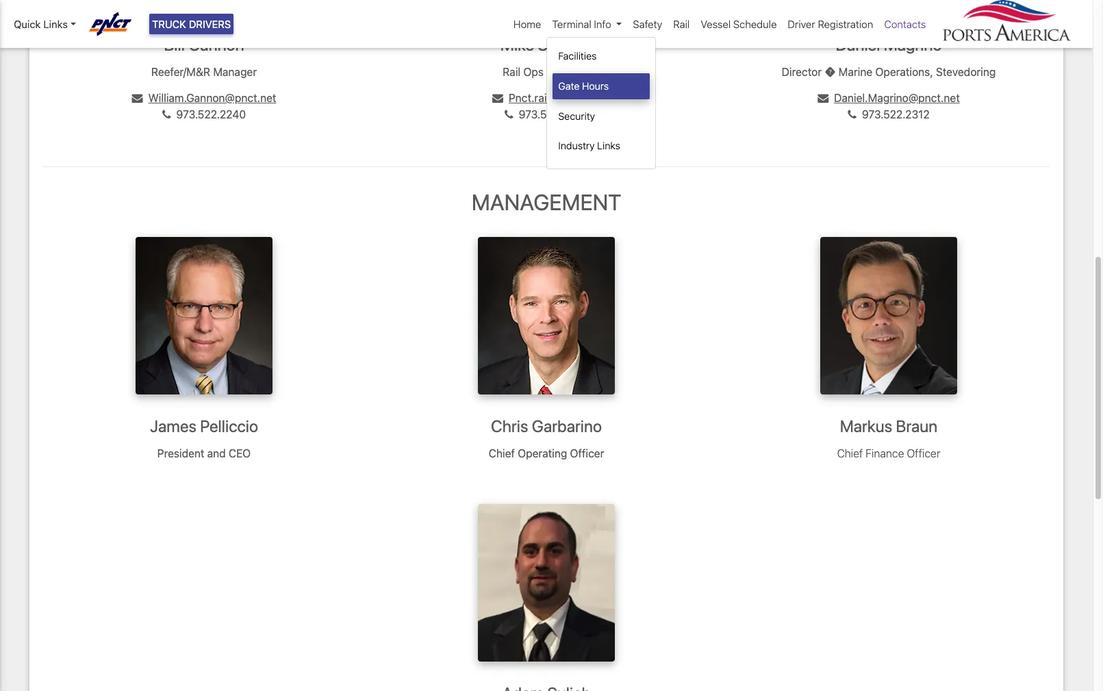 Task type: vqa. For each thing, say whether or not it's contained in the screenshot.
leftmost To
no



Task type: describe. For each thing, give the bounding box(es) containing it.
officer for garbarino
[[570, 447, 605, 460]]

rail ops manager
[[503, 65, 591, 78]]

gannon
[[189, 35, 244, 54]]

terminal info
[[553, 18, 612, 30]]

mike
[[501, 35, 535, 54]]

973.522.2205 link
[[505, 108, 589, 120]]

driver registration link
[[783, 11, 879, 37]]

reefer/m&r manager
[[151, 65, 257, 78]]

registration
[[819, 18, 874, 30]]

industry links link
[[553, 133, 651, 159]]

safety link
[[628, 11, 668, 37]]

magrino
[[884, 35, 943, 54]]

stevedoring
[[937, 65, 997, 78]]

973.522.2312
[[863, 108, 930, 120]]

sullivan
[[538, 35, 593, 54]]

973.522.2240 link
[[162, 108, 246, 120]]

hours
[[583, 80, 609, 92]]

management
[[472, 189, 622, 215]]

info
[[594, 18, 612, 30]]

president and ceo
[[157, 447, 251, 460]]

vessel schedule
[[701, 18, 777, 30]]

operating
[[518, 447, 568, 460]]

terminal info link
[[547, 11, 628, 37]]

garbarino
[[532, 417, 602, 436]]

links for quick links
[[43, 18, 68, 30]]

truck
[[152, 18, 186, 30]]

2 manager from the left
[[547, 65, 591, 78]]

chief for chris garbarino
[[489, 447, 515, 460]]

markus braun
[[841, 417, 938, 436]]

gate hours link
[[553, 73, 651, 99]]

officer for braun
[[908, 447, 941, 460]]

mike sullivan
[[501, 35, 593, 54]]

bill
[[164, 35, 185, 54]]

973.522.2240
[[176, 108, 246, 120]]

drivers
[[189, 18, 231, 30]]

pnct.rail@pnct.net
[[509, 92, 601, 104]]

chief for markus braun
[[838, 447, 864, 460]]

safety
[[633, 18, 663, 30]]

quick links link
[[14, 16, 76, 32]]

vessel
[[701, 18, 731, 30]]

daniel.magrino@pnct.net
[[835, 92, 961, 104]]

daniel magrino
[[836, 35, 943, 54]]

links for industry links
[[598, 140, 621, 152]]

phone image for bill gannon
[[162, 109, 171, 120]]

william.gannon@pnct.net link
[[132, 92, 276, 104]]

phone image for mike sullivan
[[505, 109, 514, 120]]

driver registration
[[788, 18, 874, 30]]

facilities link
[[553, 43, 651, 69]]

operations,
[[876, 65, 934, 78]]

chris garbarino image
[[478, 237, 615, 395]]



Task type: locate. For each thing, give the bounding box(es) containing it.
1 vertical spatial rail
[[503, 65, 521, 78]]

daniel.magrino@pnct.net link
[[818, 92, 961, 104]]

rail link
[[668, 11, 696, 37]]

rail left ops
[[503, 65, 521, 78]]

phone image
[[162, 109, 171, 120], [505, 109, 514, 120]]

contacts link
[[879, 11, 932, 37]]

james
[[150, 417, 197, 436]]

director
[[782, 65, 822, 78]]

0 horizontal spatial rail
[[503, 65, 521, 78]]

william.gannon@pnct.net
[[148, 92, 276, 104]]

envelope image for daniel magrino
[[818, 92, 829, 103]]

1 vertical spatial links
[[598, 140, 621, 152]]

phone image inside 973.522.2240 "link"
[[162, 109, 171, 120]]

manager
[[213, 65, 257, 78], [547, 65, 591, 78]]

envelope image inside pnct.rail@pnct.net link
[[493, 92, 504, 103]]

1 manager from the left
[[213, 65, 257, 78]]

gate hours
[[559, 80, 609, 92]]

links
[[43, 18, 68, 30], [598, 140, 621, 152]]

ops
[[524, 65, 544, 78]]

and
[[207, 447, 226, 460]]

director � marine operations, stevedoring
[[782, 65, 997, 78]]

officer down garbarino
[[570, 447, 605, 460]]

973.522.2312 link
[[849, 108, 930, 120]]

schedule
[[734, 18, 777, 30]]

chief down chris
[[489, 447, 515, 460]]

0 horizontal spatial officer
[[570, 447, 605, 460]]

truck drivers
[[152, 18, 231, 30]]

1 chief from the left
[[489, 447, 515, 460]]

2 envelope image from the left
[[818, 92, 829, 103]]

pnct.rail@pnct.net link
[[493, 92, 601, 104]]

1 horizontal spatial links
[[598, 140, 621, 152]]

terminal
[[553, 18, 592, 30]]

james pelliccio
[[150, 417, 258, 436]]

1 horizontal spatial rail
[[674, 18, 690, 30]]

1 horizontal spatial manager
[[547, 65, 591, 78]]

truck drivers link
[[149, 14, 234, 35]]

0 vertical spatial rail
[[674, 18, 690, 30]]

marcus braun image
[[821, 237, 958, 395]]

adam sulich image
[[478, 504, 615, 662]]

1 horizontal spatial chief
[[838, 447, 864, 460]]

vessel schedule link
[[696, 11, 783, 37]]

rail right safety
[[674, 18, 690, 30]]

chief operating officer
[[489, 447, 605, 460]]

marine
[[839, 65, 873, 78]]

braun
[[897, 417, 938, 436]]

rail for rail ops manager
[[503, 65, 521, 78]]

bill gannon
[[164, 35, 244, 54]]

2 phone image from the left
[[505, 109, 514, 120]]

phone image inside 973.522.2205 link
[[505, 109, 514, 120]]

chris garbarino
[[491, 417, 602, 436]]

0 horizontal spatial phone image
[[162, 109, 171, 120]]

envelope image inside daniel.magrino@pnct.net link
[[818, 92, 829, 103]]

phone image down william.gannon@pnct.net link
[[162, 109, 171, 120]]

1 horizontal spatial phone image
[[505, 109, 514, 120]]

officer down braun
[[908, 447, 941, 460]]

contacts
[[885, 18, 927, 30]]

manager up gate
[[547, 65, 591, 78]]

links down security link
[[598, 140, 621, 152]]

finance
[[866, 447, 905, 460]]

phone image
[[849, 109, 857, 120]]

1 horizontal spatial officer
[[908, 447, 941, 460]]

chris
[[491, 417, 529, 436]]

rail
[[674, 18, 690, 30], [503, 65, 521, 78]]

industry
[[559, 140, 595, 152]]

1 phone image from the left
[[162, 109, 171, 120]]

ceo
[[229, 447, 251, 460]]

envelope image
[[132, 92, 143, 103]]

president
[[157, 447, 205, 460]]

envelope image
[[493, 92, 504, 103], [818, 92, 829, 103]]

�
[[825, 65, 836, 78]]

industry links
[[559, 140, 621, 152]]

chief
[[489, 447, 515, 460], [838, 447, 864, 460]]

0 horizontal spatial chief
[[489, 447, 515, 460]]

chief finance officer
[[838, 447, 941, 460]]

home
[[514, 18, 542, 30]]

daniel
[[836, 35, 881, 54]]

2 chief from the left
[[838, 447, 864, 460]]

1 horizontal spatial envelope image
[[818, 92, 829, 103]]

2 officer from the left
[[908, 447, 941, 460]]

security
[[559, 110, 596, 122]]

james pelliccio image
[[136, 237, 273, 395]]

1 envelope image from the left
[[493, 92, 504, 103]]

officer
[[570, 447, 605, 460], [908, 447, 941, 460]]

markus
[[841, 417, 893, 436]]

quick
[[14, 18, 41, 30]]

quick links
[[14, 18, 68, 30]]

0 horizontal spatial envelope image
[[493, 92, 504, 103]]

chief down markus
[[838, 447, 864, 460]]

0 horizontal spatial manager
[[213, 65, 257, 78]]

0 horizontal spatial links
[[43, 18, 68, 30]]

973.522.2205
[[519, 108, 589, 120]]

1 officer from the left
[[570, 447, 605, 460]]

driver
[[788, 18, 816, 30]]

pelliccio
[[200, 417, 258, 436]]

facilities
[[559, 50, 597, 62]]

gate
[[559, 80, 580, 92]]

reefer/m&r
[[151, 65, 210, 78]]

envelope image down the � on the right top
[[818, 92, 829, 103]]

manager down gannon
[[213, 65, 257, 78]]

home link
[[508, 11, 547, 37]]

envelope image down rail ops manager
[[493, 92, 504, 103]]

envelope image for mike sullivan
[[493, 92, 504, 103]]

phone image down pnct.rail@pnct.net link
[[505, 109, 514, 120]]

0 vertical spatial links
[[43, 18, 68, 30]]

links right quick
[[43, 18, 68, 30]]

rail for rail
[[674, 18, 690, 30]]

security link
[[553, 103, 651, 129]]



